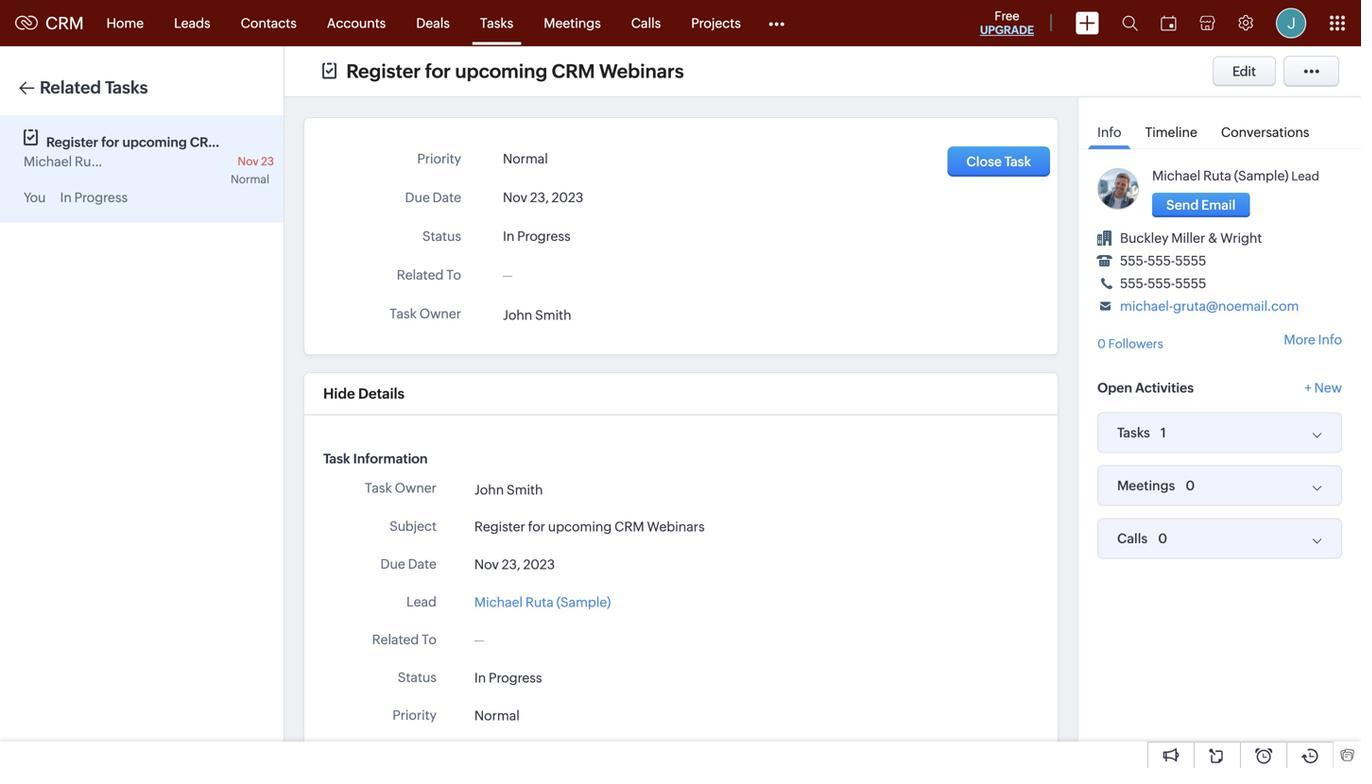 Task type: describe. For each thing, give the bounding box(es) containing it.
for inside register for upcoming crm webinars nov 23
[[101, 135, 119, 150]]

1 vertical spatial related to
[[372, 632, 437, 648]]

1 horizontal spatial for
[[425, 61, 451, 82]]

free
[[995, 9, 1020, 23]]

contacts
[[241, 16, 297, 31]]

0 vertical spatial webinars
[[599, 61, 684, 82]]

crm link
[[15, 13, 84, 33]]

(sample) for michael ruta (sample) lead
[[1235, 168, 1289, 183]]

calls link
[[616, 0, 676, 46]]

michael-gruta@noemail.com
[[1121, 299, 1300, 314]]

1 vertical spatial register for upcoming crm webinars
[[475, 519, 705, 535]]

0 horizontal spatial to
[[422, 632, 437, 648]]

0 vertical spatial to
[[447, 268, 461, 283]]

profile element
[[1265, 0, 1318, 46]]

0 vertical spatial tasks
[[480, 16, 514, 31]]

deals link
[[401, 0, 465, 46]]

0 vertical spatial progress
[[74, 190, 128, 205]]

0 vertical spatial in progress
[[60, 190, 128, 205]]

free upgrade
[[980, 9, 1035, 36]]

(sample) for michael ruta (sample) normal
[[106, 154, 160, 169]]

1 vertical spatial info
[[1319, 332, 1343, 347]]

edit
[[1233, 64, 1257, 79]]

new
[[1315, 381, 1343, 396]]

0 horizontal spatial 23,
[[502, 557, 521, 572]]

meetings link
[[529, 0, 616, 46]]

create menu element
[[1065, 0, 1111, 46]]

subject
[[390, 519, 437, 534]]

contacts link
[[226, 0, 312, 46]]

michael ruta (sample)
[[475, 595, 611, 610]]

hide details link
[[323, 386, 405, 402]]

timeline
[[1146, 125, 1198, 140]]

+
[[1305, 381, 1312, 396]]

details
[[358, 386, 405, 402]]

0 vertical spatial smith
[[535, 308, 572, 323]]

1 vertical spatial tasks
[[105, 78, 148, 97]]

michael ruta (sample) normal
[[24, 154, 270, 186]]

conversations link
[[1212, 112, 1320, 148]]

information
[[353, 452, 428, 467]]

&
[[1209, 231, 1218, 246]]

open
[[1098, 381, 1133, 396]]

register for upcoming crm webinars nov 23
[[46, 135, 283, 168]]

0 vertical spatial nov 23, 2023
[[503, 190, 584, 205]]

more
[[1285, 332, 1316, 347]]

1 vertical spatial nov
[[503, 190, 528, 205]]

nov inside register for upcoming crm webinars nov 23
[[238, 155, 259, 168]]

0 vertical spatial priority
[[417, 151, 461, 166]]

michael for michael ruta (sample)
[[475, 595, 523, 610]]

0 horizontal spatial meetings
[[544, 16, 601, 31]]

1 vertical spatial john
[[475, 483, 504, 498]]

info link
[[1088, 112, 1131, 149]]

normal inside 'michael ruta (sample) normal'
[[231, 173, 270, 186]]

1 vertical spatial nov 23, 2023
[[475, 557, 555, 572]]

1 vertical spatial owner
[[395, 481, 437, 496]]

0 vertical spatial calls
[[631, 16, 661, 31]]

1 vertical spatial smith
[[507, 483, 543, 498]]

1 vertical spatial john smith
[[475, 483, 543, 498]]

1 horizontal spatial in
[[475, 671, 486, 686]]

0 vertical spatial due
[[405, 190, 430, 205]]

2 vertical spatial in progress
[[475, 671, 542, 686]]

projects link
[[676, 0, 756, 46]]

register inside register for upcoming crm webinars nov 23
[[46, 135, 98, 150]]

2 vertical spatial related
[[372, 632, 419, 648]]

profile image
[[1277, 8, 1307, 38]]

2 vertical spatial progress
[[489, 671, 542, 686]]

0 vertical spatial 23,
[[530, 190, 549, 205]]

task information
[[323, 452, 428, 467]]

0 vertical spatial task owner
[[390, 306, 461, 322]]

1 horizontal spatial michael ruta (sample) link
[[1153, 168, 1289, 183]]

1 vertical spatial progress
[[517, 229, 571, 244]]

0 vertical spatial due date
[[405, 190, 461, 205]]

michael ruta (sample) lead
[[1153, 168, 1320, 183]]

1 vertical spatial related
[[397, 268, 444, 283]]

followers
[[1109, 337, 1164, 351]]

1 vertical spatial status
[[398, 670, 437, 685]]

hide
[[323, 386, 355, 402]]

0 vertical spatial date
[[433, 190, 461, 205]]

ruta for michael ruta (sample)
[[526, 595, 554, 610]]

2 horizontal spatial for
[[528, 519, 546, 535]]

0 vertical spatial in
[[60, 190, 72, 205]]

calendar image
[[1161, 16, 1177, 31]]

0 for calls
[[1159, 531, 1168, 547]]

ruta for michael ruta (sample) lead
[[1204, 168, 1232, 183]]

0 vertical spatial upcoming
[[455, 61, 548, 82]]

webinars inside register for upcoming crm webinars nov 23
[[223, 135, 283, 150]]

1 vertical spatial date
[[408, 557, 437, 572]]

2 vertical spatial nov
[[475, 557, 499, 572]]

leads link
[[159, 0, 226, 46]]

1 horizontal spatial calls
[[1118, 531, 1148, 547]]



Task type: locate. For each thing, give the bounding box(es) containing it.
(sample)
[[106, 154, 160, 169], [1235, 168, 1289, 183], [557, 595, 611, 610]]

meetings down 1
[[1118, 479, 1176, 494]]

0 horizontal spatial 0
[[1098, 337, 1106, 351]]

0 vertical spatial 0
[[1098, 337, 1106, 351]]

0 vertical spatial 2023
[[552, 190, 584, 205]]

close task link
[[948, 147, 1051, 177]]

crm
[[45, 13, 84, 33], [552, 61, 595, 82], [190, 135, 220, 150], [615, 519, 645, 535]]

0 vertical spatial 555-555-5555
[[1121, 253, 1207, 269]]

upcoming up "michael ruta (sample)"
[[548, 519, 612, 535]]

lead down conversations
[[1292, 169, 1320, 183]]

+ new
[[1305, 381, 1343, 396]]

1 vertical spatial register
[[46, 135, 98, 150]]

1 vertical spatial 2023
[[523, 557, 555, 572]]

0 vertical spatial for
[[425, 61, 451, 82]]

1 horizontal spatial 23,
[[530, 190, 549, 205]]

progress
[[74, 190, 128, 205], [517, 229, 571, 244], [489, 671, 542, 686]]

tasks
[[480, 16, 514, 31], [105, 78, 148, 97], [1118, 426, 1151, 441]]

0 horizontal spatial nov
[[238, 155, 259, 168]]

1 vertical spatial 0
[[1186, 479, 1196, 494]]

None button
[[1153, 193, 1250, 218]]

miller
[[1172, 231, 1206, 246]]

task owner down information
[[365, 481, 437, 496]]

1 vertical spatial to
[[422, 632, 437, 648]]

2 vertical spatial 0
[[1159, 531, 1168, 547]]

lead
[[1292, 169, 1320, 183], [407, 595, 437, 610]]

info right more
[[1319, 332, 1343, 347]]

1 vertical spatial due date
[[381, 557, 437, 572]]

lead inside michael ruta (sample) lead
[[1292, 169, 1320, 183]]

1 horizontal spatial lead
[[1292, 169, 1320, 183]]

hide details
[[323, 386, 405, 402]]

1 vertical spatial 23,
[[502, 557, 521, 572]]

activities
[[1136, 381, 1194, 396]]

1 vertical spatial upcoming
[[122, 135, 187, 150]]

michael-gruta@noemail.com link
[[1121, 299, 1300, 314]]

accounts
[[327, 16, 386, 31]]

tasks left 1
[[1118, 426, 1151, 441]]

close task
[[967, 154, 1032, 169]]

lead down subject
[[407, 595, 437, 610]]

task left information
[[323, 452, 350, 467]]

1 horizontal spatial 0
[[1159, 531, 1168, 547]]

register down the related tasks
[[46, 135, 98, 150]]

2 horizontal spatial 0
[[1186, 479, 1196, 494]]

gruta@noemail.com
[[1174, 299, 1300, 314]]

leads
[[174, 16, 211, 31]]

0 horizontal spatial ruta
[[75, 154, 103, 169]]

1 horizontal spatial tasks
[[480, 16, 514, 31]]

1 horizontal spatial michael
[[475, 595, 523, 610]]

conversations
[[1222, 125, 1310, 140]]

date
[[433, 190, 461, 205], [408, 557, 437, 572]]

2 horizontal spatial register
[[475, 519, 526, 535]]

2 vertical spatial normal
[[475, 709, 520, 724]]

john smith
[[503, 308, 572, 323], [475, 483, 543, 498]]

john
[[503, 308, 533, 323], [475, 483, 504, 498]]

0 for meetings
[[1186, 479, 1196, 494]]

register for upcoming crm webinars up "michael ruta (sample)"
[[475, 519, 705, 535]]

1 5555 from the top
[[1176, 253, 1207, 269]]

0 vertical spatial john smith
[[503, 308, 572, 323]]

0 vertical spatial lead
[[1292, 169, 1320, 183]]

to
[[447, 268, 461, 283], [422, 632, 437, 648]]

buckley miller & wright
[[1121, 231, 1263, 246]]

create menu image
[[1076, 12, 1100, 35]]

tasks link
[[465, 0, 529, 46]]

0 vertical spatial michael ruta (sample) link
[[1153, 168, 1289, 183]]

1 vertical spatial in
[[503, 229, 515, 244]]

1 vertical spatial normal
[[231, 173, 270, 186]]

2 5555 from the top
[[1176, 276, 1207, 291]]

home link
[[91, 0, 159, 46]]

wright
[[1221, 231, 1263, 246]]

2 horizontal spatial tasks
[[1118, 426, 1151, 441]]

owner
[[420, 306, 461, 322], [395, 481, 437, 496]]

info
[[1098, 125, 1122, 140], [1319, 332, 1343, 347]]

edit button
[[1213, 56, 1277, 87]]

upgrade
[[980, 24, 1035, 36]]

search element
[[1111, 0, 1150, 46]]

register for upcoming crm webinars
[[346, 61, 684, 82], [475, 519, 705, 535]]

accounts link
[[312, 0, 401, 46]]

search image
[[1122, 15, 1139, 31]]

0 horizontal spatial (sample)
[[106, 154, 160, 169]]

0 horizontal spatial lead
[[407, 595, 437, 610]]

1 vertical spatial task owner
[[365, 481, 437, 496]]

for up 'michael ruta (sample) normal' at the top of the page
[[101, 135, 119, 150]]

1 vertical spatial meetings
[[1118, 479, 1176, 494]]

1 vertical spatial 5555
[[1176, 276, 1207, 291]]

1 vertical spatial webinars
[[223, 135, 283, 150]]

task owner up 'details'
[[390, 306, 461, 322]]

nov 23, 2023
[[503, 190, 584, 205], [475, 557, 555, 572]]

1 vertical spatial priority
[[393, 708, 437, 723]]

5555 down buckley miller & wright
[[1176, 253, 1207, 269]]

task inside close task link
[[1005, 154, 1032, 169]]

normal
[[503, 151, 548, 166], [231, 173, 270, 186], [475, 709, 520, 724]]

you
[[24, 190, 46, 205]]

buckley
[[1121, 231, 1169, 246]]

0 vertical spatial owner
[[420, 306, 461, 322]]

0 followers
[[1098, 337, 1164, 351]]

0 vertical spatial normal
[[503, 151, 548, 166]]

1 horizontal spatial info
[[1319, 332, 1343, 347]]

0 horizontal spatial calls
[[631, 16, 661, 31]]

555-555-5555 down buckley
[[1121, 253, 1207, 269]]

task up 'details'
[[390, 306, 417, 322]]

0 vertical spatial info
[[1098, 125, 1122, 140]]

2 vertical spatial in
[[475, 671, 486, 686]]

task right 'close'
[[1005, 154, 1032, 169]]

2 vertical spatial webinars
[[647, 519, 705, 535]]

for
[[425, 61, 451, 82], [101, 135, 119, 150], [528, 519, 546, 535]]

upcoming down tasks link
[[455, 61, 548, 82]]

register right subject
[[475, 519, 526, 535]]

for up "michael ruta (sample)"
[[528, 519, 546, 535]]

2 vertical spatial upcoming
[[548, 519, 612, 535]]

more info
[[1285, 332, 1343, 347]]

for down deals
[[425, 61, 451, 82]]

michael
[[24, 154, 72, 169], [1153, 168, 1201, 183], [475, 595, 523, 610]]

5555
[[1176, 253, 1207, 269], [1176, 276, 1207, 291]]

2 horizontal spatial nov
[[503, 190, 528, 205]]

ruta
[[75, 154, 103, 169], [1204, 168, 1232, 183], [526, 595, 554, 610]]

0 vertical spatial status
[[423, 229, 461, 244]]

1 vertical spatial calls
[[1118, 531, 1148, 547]]

meetings
[[544, 16, 601, 31], [1118, 479, 1176, 494]]

23
[[261, 155, 274, 168]]

due date
[[405, 190, 461, 205], [381, 557, 437, 572]]

michael for michael ruta (sample) normal
[[24, 154, 72, 169]]

calls
[[631, 16, 661, 31], [1118, 531, 1148, 547]]

deals
[[416, 16, 450, 31]]

1 horizontal spatial meetings
[[1118, 479, 1176, 494]]

michael for michael ruta (sample) lead
[[1153, 168, 1201, 183]]

upcoming inside register for upcoming crm webinars nov 23
[[122, 135, 187, 150]]

1 vertical spatial due
[[381, 557, 405, 572]]

in
[[60, 190, 72, 205], [503, 229, 515, 244], [475, 671, 486, 686]]

0 vertical spatial register
[[346, 61, 421, 82]]

5555 up michael-gruta@noemail.com link
[[1176, 276, 1207, 291]]

0 vertical spatial 5555
[[1176, 253, 1207, 269]]

tasks right deals
[[480, 16, 514, 31]]

23,
[[530, 190, 549, 205], [502, 557, 521, 572]]

upcoming up 'michael ruta (sample) normal' at the top of the page
[[122, 135, 187, 150]]

1 vertical spatial michael ruta (sample) link
[[475, 593, 611, 613]]

info left timeline
[[1098, 125, 1122, 140]]

michael inside 'michael ruta (sample) normal'
[[24, 154, 72, 169]]

crm inside register for upcoming crm webinars nov 23
[[190, 135, 220, 150]]

home
[[106, 16, 144, 31]]

ruta for michael ruta (sample) normal
[[75, 154, 103, 169]]

smith
[[535, 308, 572, 323], [507, 483, 543, 498]]

priority
[[417, 151, 461, 166], [393, 708, 437, 723]]

0 vertical spatial related to
[[397, 268, 461, 283]]

upcoming
[[455, 61, 548, 82], [122, 135, 187, 150], [548, 519, 612, 535]]

Other Modules field
[[756, 8, 797, 38]]

nov
[[238, 155, 259, 168], [503, 190, 528, 205], [475, 557, 499, 572]]

due
[[405, 190, 430, 205], [381, 557, 405, 572]]

register down accounts link
[[346, 61, 421, 82]]

2 vertical spatial tasks
[[1118, 426, 1151, 441]]

1 vertical spatial for
[[101, 135, 119, 150]]

1 vertical spatial lead
[[407, 595, 437, 610]]

in progress
[[60, 190, 128, 205], [503, 229, 571, 244], [475, 671, 542, 686]]

2 horizontal spatial ruta
[[1204, 168, 1232, 183]]

1 555-555-5555 from the top
[[1121, 253, 1207, 269]]

tasks down home
[[105, 78, 148, 97]]

1 horizontal spatial nov
[[475, 557, 499, 572]]

register for upcoming crm webinars down tasks link
[[346, 61, 684, 82]]

projects
[[692, 16, 741, 31]]

0 vertical spatial meetings
[[544, 16, 601, 31]]

0 horizontal spatial register
[[46, 135, 98, 150]]

1
[[1161, 426, 1167, 441]]

2 555-555-5555 from the top
[[1121, 276, 1207, 291]]

(sample) inside 'michael ruta (sample) normal'
[[106, 154, 160, 169]]

2 vertical spatial register
[[475, 519, 526, 535]]

0 horizontal spatial tasks
[[105, 78, 148, 97]]

0 horizontal spatial michael ruta (sample) link
[[475, 593, 611, 613]]

0 horizontal spatial michael
[[24, 154, 72, 169]]

0 horizontal spatial info
[[1098, 125, 1122, 140]]

open activities
[[1098, 381, 1194, 396]]

task down task information
[[365, 481, 392, 496]]

related tasks
[[40, 78, 148, 97]]

1 vertical spatial in progress
[[503, 229, 571, 244]]

ruta inside 'michael ruta (sample) normal'
[[75, 154, 103, 169]]

task
[[1005, 154, 1032, 169], [390, 306, 417, 322], [323, 452, 350, 467], [365, 481, 392, 496]]

meetings left calls link
[[544, 16, 601, 31]]

555-555-5555 up michael-
[[1121, 276, 1207, 291]]

2 horizontal spatial in
[[503, 229, 515, 244]]

555-555-5555
[[1121, 253, 1207, 269], [1121, 276, 1207, 291]]

0 vertical spatial register for upcoming crm webinars
[[346, 61, 684, 82]]

task owner
[[390, 306, 461, 322], [365, 481, 437, 496]]

more info link
[[1285, 332, 1343, 347]]

(sample) for michael ruta (sample)
[[557, 595, 611, 610]]

michael-
[[1121, 299, 1174, 314]]

michael ruta (sample) link
[[1153, 168, 1289, 183], [475, 593, 611, 613]]

2 horizontal spatial michael
[[1153, 168, 1201, 183]]

related
[[40, 78, 101, 97], [397, 268, 444, 283], [372, 632, 419, 648]]

timeline link
[[1136, 112, 1207, 148]]

close
[[967, 154, 1002, 169]]

register
[[346, 61, 421, 82], [46, 135, 98, 150], [475, 519, 526, 535]]

1 horizontal spatial ruta
[[526, 595, 554, 610]]

1 horizontal spatial register
[[346, 61, 421, 82]]

0 vertical spatial related
[[40, 78, 101, 97]]

related to
[[397, 268, 461, 283], [372, 632, 437, 648]]

0 vertical spatial john
[[503, 308, 533, 323]]



Task type: vqa. For each thing, say whether or not it's contained in the screenshot.
Close
yes



